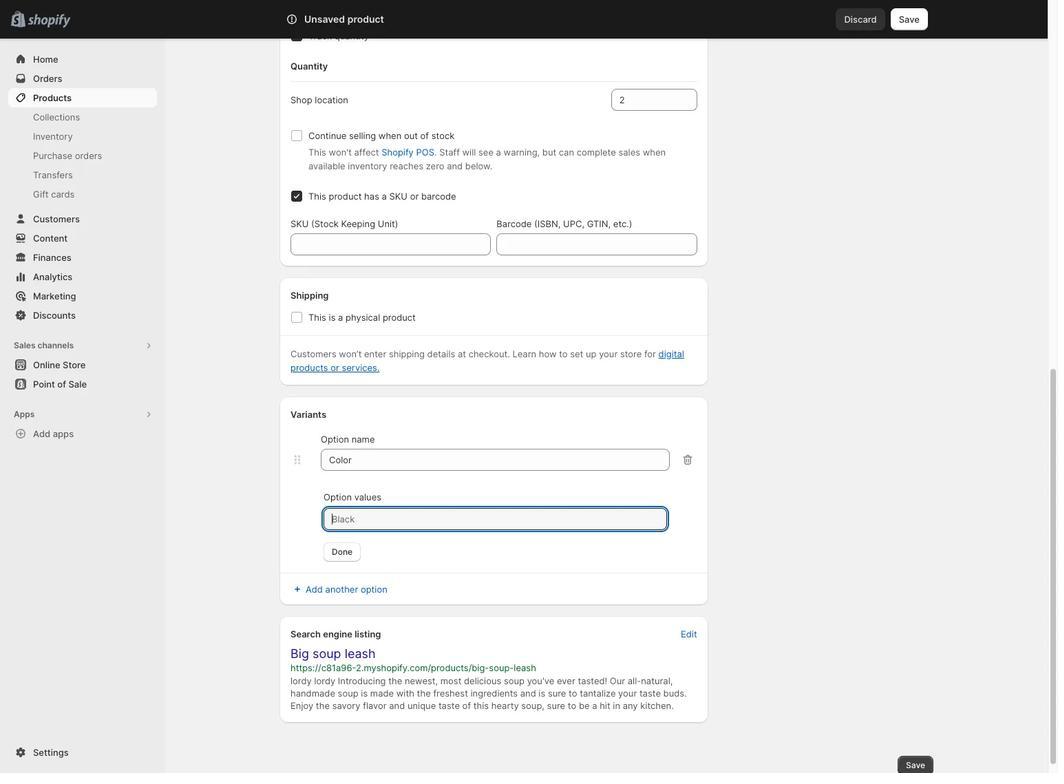 Task type: describe. For each thing, give the bounding box(es) containing it.
1 horizontal spatial sku
[[389, 191, 408, 202]]

apps
[[14, 409, 35, 419]]

0 vertical spatial your
[[599, 348, 618, 359]]

hearty
[[492, 700, 519, 711]]

how
[[539, 348, 557, 359]]

continue selling when out of stock
[[308, 130, 455, 141]]

marketing link
[[8, 286, 157, 306]]

natural,
[[641, 676, 673, 687]]

1 vertical spatial soup
[[504, 676, 525, 687]]

Black text field
[[324, 508, 667, 530]]

done button
[[324, 543, 361, 562]]

discounts
[[33, 310, 76, 321]]

this won't affect shopify pos
[[308, 147, 434, 158]]

this for this is a physical product
[[308, 312, 326, 323]]

0 vertical spatial the
[[388, 676, 402, 687]]

0 vertical spatial leash
[[345, 647, 376, 661]]

customers won't enter shipping details at checkout. learn how to set up your store for
[[291, 348, 659, 359]]

set
[[570, 348, 583, 359]]

1 vertical spatial and
[[520, 688, 536, 699]]

option name
[[321, 434, 375, 445]]

physical
[[346, 312, 380, 323]]

apps button
[[8, 405, 157, 424]]

our
[[610, 676, 625, 687]]

marketing
[[33, 291, 76, 302]]

home link
[[8, 50, 157, 69]]

inventory
[[348, 160, 387, 171]]

zero
[[426, 160, 444, 171]]

all-
[[628, 676, 641, 687]]

won't
[[339, 348, 362, 359]]

values
[[354, 492, 381, 503]]

add for add another option
[[306, 584, 323, 595]]

track quantity
[[308, 30, 369, 41]]

purchase
[[33, 150, 72, 161]]

add another option
[[306, 584, 388, 595]]

listing
[[355, 629, 381, 640]]

apps
[[53, 428, 74, 439]]

0 horizontal spatial the
[[316, 700, 330, 711]]

option for option values
[[324, 492, 352, 503]]

any
[[623, 700, 638, 711]]

variants
[[291, 409, 326, 420]]

staff
[[439, 147, 460, 158]]

online
[[33, 359, 60, 370]]

ingredients
[[471, 688, 518, 699]]

a inside . staff will see a warning, but can complete sales when available inventory reaches zero and below.
[[496, 147, 501, 158]]

with
[[396, 688, 415, 699]]

finances link
[[8, 248, 157, 267]]

2.myshopify.com/products/big-
[[356, 662, 489, 673]]

etc.)
[[613, 218, 633, 229]]

digital products or services. link
[[291, 348, 684, 373]]

details
[[427, 348, 455, 359]]

2 vertical spatial product
[[383, 312, 416, 323]]

available
[[308, 160, 345, 171]]

when inside . staff will see a warning, but can complete sales when available inventory reaches zero and below.
[[643, 147, 666, 158]]

product for unsaved
[[348, 13, 384, 25]]

shop
[[291, 94, 312, 105]]

search engine listing
[[291, 629, 381, 640]]

up
[[586, 348, 597, 359]]

enter
[[364, 348, 386, 359]]

content
[[33, 233, 68, 244]]

edit
[[681, 629, 697, 640]]

search button
[[324, 8, 724, 30]]

introducing
[[338, 676, 386, 687]]

delicious
[[464, 676, 502, 687]]

customers link
[[8, 209, 157, 229]]

1 horizontal spatial is
[[361, 688, 368, 699]]

pos
[[416, 147, 434, 158]]

0 vertical spatial save button
[[891, 8, 928, 30]]

affect
[[354, 147, 379, 158]]

1 vertical spatial save button
[[898, 756, 934, 773]]

stock
[[432, 130, 455, 141]]

sale
[[68, 379, 87, 390]]

savory
[[332, 700, 361, 711]]

checkout.
[[469, 348, 510, 359]]

cards
[[51, 189, 75, 200]]

this
[[474, 700, 489, 711]]

2 vertical spatial to
[[568, 700, 577, 711]]

add apps button
[[8, 424, 157, 443]]

digital products or services.
[[291, 348, 684, 373]]

gtin,
[[587, 218, 611, 229]]

this is a physical product
[[308, 312, 416, 323]]

gift cards
[[33, 189, 75, 200]]

point of sale
[[33, 379, 87, 390]]

https://c81a96-
[[291, 662, 356, 673]]

point of sale link
[[8, 375, 157, 394]]

0 horizontal spatial and
[[389, 700, 405, 711]]

be
[[579, 700, 590, 711]]

you've
[[527, 676, 555, 687]]

location
[[315, 94, 348, 105]]

this for this product has a sku or barcode
[[308, 191, 326, 202]]

hit
[[600, 700, 611, 711]]

sales
[[619, 147, 640, 158]]

or inside digital products or services.
[[331, 362, 339, 373]]

edit button
[[673, 625, 706, 644]]

0 vertical spatial soup
[[313, 647, 341, 661]]

products link
[[8, 88, 157, 107]]

unique
[[408, 700, 436, 711]]

freshest
[[433, 688, 468, 699]]

tantalize
[[580, 688, 616, 699]]

will
[[462, 147, 476, 158]]

content link
[[8, 229, 157, 248]]

2 vertical spatial soup
[[338, 688, 359, 699]]

at
[[458, 348, 466, 359]]

kitchen.
[[641, 700, 674, 711]]

collections
[[33, 112, 80, 123]]

0 horizontal spatial when
[[379, 130, 402, 141]]

1 vertical spatial sure
[[547, 700, 565, 711]]

a right has
[[382, 191, 387, 202]]



Task type: locate. For each thing, give the bounding box(es) containing it.
can
[[559, 147, 574, 158]]

1 vertical spatial this
[[308, 191, 326, 202]]

analytics link
[[8, 267, 157, 286]]

of
[[420, 130, 429, 141], [57, 379, 66, 390], [462, 700, 471, 711]]

1 vertical spatial search
[[291, 629, 321, 640]]

sales
[[14, 340, 35, 350]]

customers for customers won't enter shipping details at checkout. learn how to set up your store for
[[291, 348, 337, 359]]

1 horizontal spatial of
[[420, 130, 429, 141]]

1 vertical spatial save
[[906, 760, 925, 771]]

option left name
[[321, 434, 349, 445]]

flavor
[[363, 700, 387, 711]]

0 horizontal spatial is
[[329, 312, 336, 323]]

made
[[370, 688, 394, 699]]

most
[[441, 676, 462, 687]]

has
[[364, 191, 379, 202]]

when up shopify
[[379, 130, 402, 141]]

collections link
[[8, 107, 157, 127]]

save
[[899, 14, 920, 25], [906, 760, 925, 771]]

done
[[332, 547, 353, 557]]

or
[[410, 191, 419, 202], [331, 362, 339, 373]]

leash down listing
[[345, 647, 376, 661]]

0 vertical spatial save
[[899, 14, 920, 25]]

1 horizontal spatial when
[[643, 147, 666, 158]]

engine
[[323, 629, 353, 640]]

0 horizontal spatial search
[[291, 629, 321, 640]]

Size text field
[[321, 449, 670, 471]]

option values
[[324, 492, 381, 503]]

0 vertical spatial customers
[[33, 213, 80, 224]]

Barcode (ISBN, UPC, GTIN, etc.) text field
[[497, 233, 697, 255]]

see
[[479, 147, 494, 158]]

0 vertical spatial and
[[447, 160, 463, 171]]

add apps
[[33, 428, 74, 439]]

customers inside customers link
[[33, 213, 80, 224]]

2 horizontal spatial the
[[417, 688, 431, 699]]

search for search engine listing
[[291, 629, 321, 640]]

sure down ever
[[548, 688, 566, 699]]

barcode
[[421, 191, 456, 202]]

add left "another"
[[306, 584, 323, 595]]

soup up savory
[[338, 688, 359, 699]]

search up quantity
[[347, 14, 376, 25]]

and up the soup, on the bottom
[[520, 688, 536, 699]]

to left set
[[559, 348, 568, 359]]

1 vertical spatial leash
[[514, 662, 536, 673]]

shipping
[[389, 348, 425, 359]]

unit)
[[378, 218, 398, 229]]

purchase orders link
[[8, 146, 157, 165]]

sure
[[548, 688, 566, 699], [547, 700, 565, 711]]

1 horizontal spatial and
[[447, 160, 463, 171]]

0 vertical spatial taste
[[640, 688, 661, 699]]

a inside big soup leash https://c81a96-2.myshopify.com/products/big-soup-leash lordy lordy    introducing the newest, most delicious soup you've ever tasted! our all-natural, handmade soup is made with the freshest ingredients and is sure to tantalize your taste buds. enjoy the savory flavor and unique taste of this hearty soup, sure to be a hit in any kitchen.
[[592, 700, 597, 711]]

option left 'values'
[[324, 492, 352, 503]]

shipping
[[291, 290, 329, 301]]

selling
[[349, 130, 376, 141]]

to left the be
[[568, 700, 577, 711]]

1 vertical spatial inventory
[[33, 131, 73, 142]]

1 horizontal spatial search
[[347, 14, 376, 25]]

customers up content
[[33, 213, 80, 224]]

0 horizontal spatial or
[[331, 362, 339, 373]]

1 vertical spatial when
[[643, 147, 666, 158]]

soup down soup-
[[504, 676, 525, 687]]

finances
[[33, 252, 71, 263]]

this up "(stock"
[[308, 191, 326, 202]]

online store
[[33, 359, 86, 370]]

the down handmade
[[316, 700, 330, 711]]

shopify
[[382, 147, 414, 158]]

unsaved
[[304, 13, 345, 25]]

search up "big"
[[291, 629, 321, 640]]

this down the shipping on the top of page
[[308, 312, 326, 323]]

point of sale button
[[0, 375, 165, 394]]

inventory up track
[[291, 3, 332, 14]]

barcode (isbn, upc, gtin, etc.)
[[497, 218, 633, 229]]

1 horizontal spatial lordy
[[314, 676, 335, 687]]

2 vertical spatial the
[[316, 700, 330, 711]]

add left apps
[[33, 428, 50, 439]]

1 horizontal spatial or
[[410, 191, 419, 202]]

inventory up purchase
[[33, 131, 73, 142]]

0 vertical spatial search
[[347, 14, 376, 25]]

None number field
[[611, 89, 677, 111]]

product for this
[[329, 191, 362, 202]]

1 horizontal spatial taste
[[640, 688, 661, 699]]

this for this won't affect shopify pos
[[308, 147, 326, 158]]

0 horizontal spatial of
[[57, 379, 66, 390]]

big
[[291, 647, 309, 661]]

soup up the https://c81a96-
[[313, 647, 341, 661]]

keeping
[[341, 218, 375, 229]]

0 vertical spatial product
[[348, 13, 384, 25]]

0 horizontal spatial leash
[[345, 647, 376, 661]]

0 vertical spatial inventory
[[291, 3, 332, 14]]

product up quantity
[[348, 13, 384, 25]]

enjoy
[[291, 700, 313, 711]]

(stock
[[311, 218, 339, 229]]

this up available
[[308, 147, 326, 158]]

soup-
[[489, 662, 514, 673]]

when right sales
[[643, 147, 666, 158]]

0 vertical spatial or
[[410, 191, 419, 202]]

your up any
[[618, 688, 637, 699]]

1 vertical spatial to
[[569, 688, 577, 699]]

the up with
[[388, 676, 402, 687]]

0 horizontal spatial lordy
[[291, 676, 312, 687]]

1 horizontal spatial leash
[[514, 662, 536, 673]]

orders link
[[8, 69, 157, 88]]

or left barcode
[[410, 191, 419, 202]]

0 vertical spatial sure
[[548, 688, 566, 699]]

is down introducing
[[361, 688, 368, 699]]

2 horizontal spatial of
[[462, 700, 471, 711]]

1 horizontal spatial add
[[306, 584, 323, 595]]

1 horizontal spatial the
[[388, 676, 402, 687]]

your inside big soup leash https://c81a96-2.myshopify.com/products/big-soup-leash lordy lordy    introducing the newest, most delicious soup you've ever tasted! our all-natural, handmade soup is made with the freshest ingredients and is sure to tantalize your taste buds. enjoy the savory flavor and unique taste of this hearty soup, sure to be a hit in any kitchen.
[[618, 688, 637, 699]]

upc,
[[563, 218, 585, 229]]

inventory
[[291, 3, 332, 14], [33, 131, 73, 142]]

home
[[33, 54, 58, 65]]

to down ever
[[569, 688, 577, 699]]

won't
[[329, 147, 352, 158]]

3 this from the top
[[308, 312, 326, 323]]

sku (stock keeping unit)
[[291, 218, 398, 229]]

continue
[[308, 130, 347, 141]]

1 vertical spatial your
[[618, 688, 637, 699]]

the
[[388, 676, 402, 687], [417, 688, 431, 699], [316, 700, 330, 711]]

1 horizontal spatial customers
[[291, 348, 337, 359]]

taste down freshest in the bottom of the page
[[439, 700, 460, 711]]

track
[[308, 30, 332, 41]]

product left has
[[329, 191, 362, 202]]

products
[[291, 362, 328, 373]]

2 vertical spatial this
[[308, 312, 326, 323]]

product right physical on the top
[[383, 312, 416, 323]]

shopify image
[[28, 14, 70, 28]]

add
[[33, 428, 50, 439], [306, 584, 323, 595]]

0 horizontal spatial inventory
[[33, 131, 73, 142]]

leash up you've
[[514, 662, 536, 673]]

1 vertical spatial of
[[57, 379, 66, 390]]

and inside . staff will see a warning, but can complete sales when available inventory reaches zero and below.
[[447, 160, 463, 171]]

gift
[[33, 189, 49, 200]]

option for option name
[[321, 434, 349, 445]]

the up the unique
[[417, 688, 431, 699]]

2 vertical spatial and
[[389, 700, 405, 711]]

a right see
[[496, 147, 501, 158]]

reaches
[[390, 160, 424, 171]]

0 horizontal spatial sku
[[291, 218, 309, 229]]

services.
[[342, 362, 380, 373]]

taste
[[640, 688, 661, 699], [439, 700, 460, 711]]

1 vertical spatial sku
[[291, 218, 309, 229]]

add for add apps
[[33, 428, 50, 439]]

settings
[[33, 747, 69, 758]]

2 horizontal spatial is
[[539, 688, 546, 699]]

0 vertical spatial when
[[379, 130, 402, 141]]

add inside button
[[33, 428, 50, 439]]

sku left "(stock"
[[291, 218, 309, 229]]

of inside big soup leash https://c81a96-2.myshopify.com/products/big-soup-leash lordy lordy    introducing the newest, most delicious soup you've ever tasted! our all-natural, handmade soup is made with the freshest ingredients and is sure to tantalize your taste buds. enjoy the savory flavor and unique taste of this hearty soup, sure to be a hit in any kitchen.
[[462, 700, 471, 711]]

leash
[[345, 647, 376, 661], [514, 662, 536, 673]]

newest,
[[405, 676, 438, 687]]

1 horizontal spatial inventory
[[291, 3, 332, 14]]

1 vertical spatial add
[[306, 584, 323, 595]]

lordy up handmade
[[291, 676, 312, 687]]

2 lordy from the left
[[314, 676, 335, 687]]

digital
[[659, 348, 684, 359]]

0 horizontal spatial customers
[[33, 213, 80, 224]]

of inside button
[[57, 379, 66, 390]]

lordy down the https://c81a96-
[[314, 676, 335, 687]]

0 vertical spatial sku
[[389, 191, 408, 202]]

0 horizontal spatial your
[[599, 348, 618, 359]]

of right out
[[420, 130, 429, 141]]

lordy
[[291, 676, 312, 687], [314, 676, 335, 687]]

1 vertical spatial customers
[[291, 348, 337, 359]]

0 horizontal spatial taste
[[439, 700, 460, 711]]

1 this from the top
[[308, 147, 326, 158]]

2 horizontal spatial and
[[520, 688, 536, 699]]

1 vertical spatial product
[[329, 191, 362, 202]]

and down staff
[[447, 160, 463, 171]]

sure right the soup, on the bottom
[[547, 700, 565, 711]]

sales channels button
[[8, 336, 157, 355]]

1 vertical spatial the
[[417, 688, 431, 699]]

0 vertical spatial add
[[33, 428, 50, 439]]

taste down natural,
[[640, 688, 661, 699]]

0 horizontal spatial add
[[33, 428, 50, 439]]

customers for customers
[[33, 213, 80, 224]]

1 vertical spatial or
[[331, 362, 339, 373]]

when
[[379, 130, 402, 141], [643, 147, 666, 158]]

analytics
[[33, 271, 73, 282]]

point
[[33, 379, 55, 390]]

of left sale
[[57, 379, 66, 390]]

handmade
[[291, 688, 335, 699]]

a left physical on the top
[[338, 312, 343, 323]]

of left this
[[462, 700, 471, 711]]

barcode
[[497, 218, 532, 229]]

0 vertical spatial option
[[321, 434, 349, 445]]

is left physical on the top
[[329, 312, 336, 323]]

complete
[[577, 147, 616, 158]]

or down 'won't'
[[331, 362, 339, 373]]

and down with
[[389, 700, 405, 711]]

warning,
[[504, 147, 540, 158]]

store
[[620, 348, 642, 359]]

quantity
[[291, 61, 328, 72]]

0 vertical spatial to
[[559, 348, 568, 359]]

this
[[308, 147, 326, 158], [308, 191, 326, 202], [308, 312, 326, 323]]

option
[[321, 434, 349, 445], [324, 492, 352, 503]]

customers up products
[[291, 348, 337, 359]]

SKU (Stock Keeping Unit) text field
[[291, 233, 491, 255]]

search for search
[[347, 14, 376, 25]]

1 horizontal spatial your
[[618, 688, 637, 699]]

another
[[325, 584, 358, 595]]

1 vertical spatial taste
[[439, 700, 460, 711]]

unsaved product
[[304, 13, 384, 25]]

2 this from the top
[[308, 191, 326, 202]]

add inside add another option button
[[306, 584, 323, 595]]

1 lordy from the left
[[291, 676, 312, 687]]

big soup leash https://c81a96-2.myshopify.com/products/big-soup-leash lordy lordy    introducing the newest, most delicious soup you've ever tasted! our all-natural, handmade soup is made with the freshest ingredients and is sure to tantalize your taste buds. enjoy the savory flavor and unique taste of this hearty soup, sure to be a hit in any kitchen.
[[291, 647, 687, 711]]

1 vertical spatial option
[[324, 492, 352, 503]]

search inside button
[[347, 14, 376, 25]]

0 vertical spatial this
[[308, 147, 326, 158]]

your right up
[[599, 348, 618, 359]]

2 vertical spatial of
[[462, 700, 471, 711]]

0 vertical spatial of
[[420, 130, 429, 141]]

online store button
[[0, 355, 165, 375]]

sku right has
[[389, 191, 408, 202]]

is
[[329, 312, 336, 323], [361, 688, 368, 699], [539, 688, 546, 699]]

shopify pos link
[[382, 147, 434, 158]]

is down you've
[[539, 688, 546, 699]]

a left hit
[[592, 700, 597, 711]]

store
[[63, 359, 86, 370]]

learn
[[513, 348, 537, 359]]



Task type: vqa. For each thing, say whether or not it's contained in the screenshot.
text box
no



